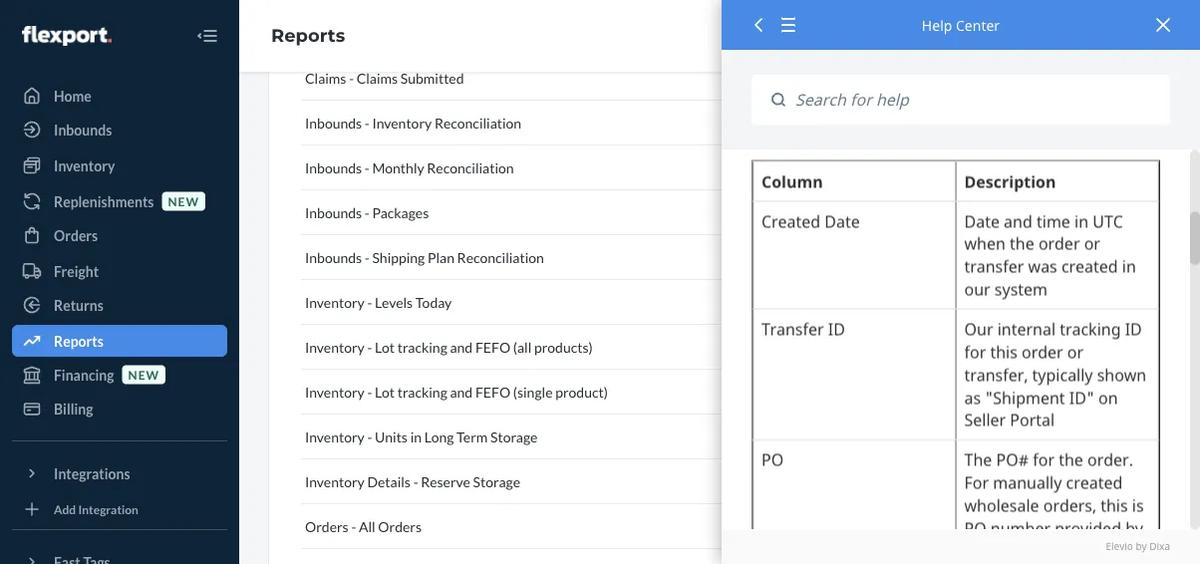 Task type: locate. For each thing, give the bounding box(es) containing it.
0 vertical spatial new
[[168, 194, 199, 208]]

inbounds for inbounds - monthly reconciliation
[[305, 159, 362, 176]]

fefo left (all on the left bottom of page
[[475, 338, 511, 355]]

fefo
[[475, 338, 511, 355], [475, 383, 511, 400]]

new up billing link
[[128, 367, 160, 382]]

1 tracking from the top
[[398, 338, 447, 355]]

inbounds for inbounds - packages
[[305, 204, 362, 221]]

inventory link
[[12, 150, 227, 181]]

lot down inventory - levels today
[[375, 338, 395, 355]]

0 horizontal spatial new
[[128, 367, 160, 382]]

1 horizontal spatial reports
[[271, 25, 345, 47]]

0 horizontal spatial reports
[[54, 333, 103, 349]]

new up orders link
[[168, 194, 199, 208]]

orders right all
[[378, 518, 422, 535]]

0 vertical spatial reconciliation
[[435, 114, 522, 131]]

1 horizontal spatial reports link
[[271, 25, 345, 47]]

reconciliation inside the inbounds - inventory reconciliation button
[[435, 114, 522, 131]]

inventory up monthly
[[372, 114, 432, 131]]

inventory inside inventory details - reserve storage button
[[305, 473, 365, 490]]

orders up freight
[[54, 227, 98, 244]]

inbounds - shipping plan reconciliation
[[305, 249, 544, 266]]

and up the inventory - lot tracking and fefo (single product) in the bottom of the page
[[450, 338, 473, 355]]

0 vertical spatial reports
[[271, 25, 345, 47]]

inbounds for inbounds - inventory reconciliation
[[305, 114, 362, 131]]

- down inventory - levels today
[[367, 338, 372, 355]]

0 vertical spatial storage
[[491, 428, 538, 445]]

inventory inside inventory - levels today button
[[305, 294, 365, 311]]

1 vertical spatial storage
[[473, 473, 520, 490]]

inventory for inventory - levels today
[[305, 294, 365, 311]]

inbounds down home
[[54, 121, 112, 138]]

inventory for inventory - units in long term storage
[[305, 428, 365, 445]]

inventory inside inventory link
[[54, 157, 115, 174]]

orders for orders - all orders
[[305, 518, 349, 535]]

- for claims - claims submitted
[[349, 69, 354, 86]]

1 claims from the left
[[305, 69, 346, 86]]

(single
[[513, 383, 553, 400]]

inventory
[[372, 114, 432, 131], [54, 157, 115, 174], [305, 294, 365, 311], [305, 338, 365, 355], [305, 383, 365, 400], [305, 428, 365, 445], [305, 473, 365, 490]]

1 fefo from the top
[[475, 338, 511, 355]]

reconciliation for inbounds - inventory reconciliation
[[435, 114, 522, 131]]

inventory inside inventory - lot tracking and fefo (single product) button
[[305, 383, 365, 400]]

reconciliation right monthly
[[427, 159, 514, 176]]

inventory down inventory - levels today
[[305, 338, 365, 355]]

Search search field
[[786, 75, 1171, 125]]

claims - claims submitted
[[305, 69, 464, 86]]

- left packages
[[365, 204, 370, 221]]

claims
[[305, 69, 346, 86], [357, 69, 398, 86]]

reconciliation down submitted
[[435, 114, 522, 131]]

flexport logo image
[[22, 26, 111, 46]]

inventory - levels today button
[[301, 280, 1139, 325]]

reconciliation
[[435, 114, 522, 131], [427, 159, 514, 176], [457, 249, 544, 266]]

tracking down today
[[398, 338, 447, 355]]

inventory inside inventory - lot tracking and fefo (all products) button
[[305, 338, 365, 355]]

0 horizontal spatial claims
[[305, 69, 346, 86]]

lot
[[375, 338, 395, 355], [375, 383, 395, 400]]

1 horizontal spatial claims
[[357, 69, 398, 86]]

0 vertical spatial fefo
[[475, 338, 511, 355]]

- left monthly
[[365, 159, 370, 176]]

and up the term at bottom left
[[450, 383, 473, 400]]

reports link down returns link
[[12, 325, 227, 357]]

freight
[[54, 263, 99, 280]]

inventory inside button
[[305, 428, 365, 445]]

storage
[[491, 428, 538, 445], [473, 473, 520, 490]]

inventory - lot tracking and fefo (all products) button
[[301, 325, 1139, 370]]

2 fefo from the top
[[475, 383, 511, 400]]

units
[[375, 428, 408, 445]]

financing
[[54, 366, 114, 383]]

storage right reserve
[[473, 473, 520, 490]]

storage right the term at bottom left
[[491, 428, 538, 445]]

dixa
[[1150, 540, 1171, 554]]

help center
[[922, 15, 1000, 34]]

help
[[922, 15, 953, 34]]

inventory - units in long term storage
[[305, 428, 538, 445]]

inventory - lot tracking and fefo (single product)
[[305, 383, 608, 400]]

reports
[[271, 25, 345, 47], [54, 333, 103, 349]]

inbounds up inbounds - packages
[[305, 159, 362, 176]]

0 vertical spatial tracking
[[398, 338, 447, 355]]

0 vertical spatial lot
[[375, 338, 395, 355]]

inbounds down claims - claims submitted on the top left of the page
[[305, 114, 362, 131]]

all
[[359, 518, 376, 535]]

tracking
[[398, 338, 447, 355], [398, 383, 447, 400]]

- left units
[[367, 428, 372, 445]]

- left all
[[351, 518, 356, 535]]

0 vertical spatial and
[[450, 338, 473, 355]]

reports up claims - claims submitted on the top left of the page
[[271, 25, 345, 47]]

levels
[[375, 294, 413, 311]]

1 vertical spatial lot
[[375, 383, 395, 400]]

reports up financing
[[54, 333, 103, 349]]

1 horizontal spatial orders
[[305, 518, 349, 535]]

home link
[[12, 80, 227, 112]]

claims left submitted
[[357, 69, 398, 86]]

1 vertical spatial and
[[450, 383, 473, 400]]

- for inbounds - monthly reconciliation
[[365, 159, 370, 176]]

1 vertical spatial fefo
[[475, 383, 511, 400]]

reports link
[[271, 25, 345, 47], [12, 325, 227, 357]]

elevio
[[1106, 540, 1133, 554]]

integrations button
[[12, 458, 227, 490]]

integration
[[78, 502, 139, 516]]

reconciliation right plan
[[457, 249, 544, 266]]

0 horizontal spatial orders
[[54, 227, 98, 244]]

- left shipping
[[365, 249, 370, 266]]

inbounds
[[305, 114, 362, 131], [54, 121, 112, 138], [305, 159, 362, 176], [305, 204, 362, 221], [305, 249, 362, 266]]

and for (all
[[450, 338, 473, 355]]

billing
[[54, 400, 93, 417]]

fefo left (single
[[475, 383, 511, 400]]

elevio by dixa link
[[752, 540, 1171, 554]]

claims up inbounds - inventory reconciliation
[[305, 69, 346, 86]]

1 vertical spatial new
[[128, 367, 160, 382]]

2 vertical spatial reconciliation
[[457, 249, 544, 266]]

inbounds left packages
[[305, 204, 362, 221]]

fefo for (all
[[475, 338, 511, 355]]

center
[[956, 15, 1000, 34]]

inventory - lot tracking and fefo (all products)
[[305, 338, 593, 355]]

2 lot from the top
[[375, 383, 395, 400]]

and
[[450, 338, 473, 355], [450, 383, 473, 400]]

- up inventory - units in long term storage
[[367, 383, 372, 400]]

1 horizontal spatial new
[[168, 194, 199, 208]]

1 vertical spatial reconciliation
[[427, 159, 514, 176]]

0 vertical spatial reports link
[[271, 25, 345, 47]]

- left levels
[[367, 294, 372, 311]]

add integration link
[[12, 498, 227, 521]]

- up inbounds - inventory reconciliation
[[349, 69, 354, 86]]

inbounds down inbounds - packages
[[305, 249, 362, 266]]

reports link up claims - claims submitted on the top left of the page
[[271, 25, 345, 47]]

new
[[168, 194, 199, 208], [128, 367, 160, 382]]

2 and from the top
[[450, 383, 473, 400]]

1 vertical spatial tracking
[[398, 383, 447, 400]]

-
[[349, 69, 354, 86], [365, 114, 370, 131], [365, 159, 370, 176], [365, 204, 370, 221], [365, 249, 370, 266], [367, 294, 372, 311], [367, 338, 372, 355], [367, 383, 372, 400], [367, 428, 372, 445], [413, 473, 418, 490], [351, 518, 356, 535]]

orders - all orders button
[[301, 504, 1139, 549]]

orders left all
[[305, 518, 349, 535]]

0 horizontal spatial reports link
[[12, 325, 227, 357]]

monthly
[[372, 159, 424, 176]]

orders
[[54, 227, 98, 244], [305, 518, 349, 535], [378, 518, 422, 535]]

returns link
[[12, 289, 227, 321]]

billing link
[[12, 393, 227, 425]]

inventory left units
[[305, 428, 365, 445]]

tracking up inventory - units in long term storage
[[398, 383, 447, 400]]

products)
[[534, 338, 593, 355]]

in
[[410, 428, 422, 445]]

inventory up replenishments
[[54, 157, 115, 174]]

- for inventory - lot tracking and fefo (single product)
[[367, 383, 372, 400]]

inventory up orders - all orders
[[305, 473, 365, 490]]

reconciliation inside inbounds - monthly reconciliation button
[[427, 159, 514, 176]]

inventory left levels
[[305, 294, 365, 311]]

1 vertical spatial reports
[[54, 333, 103, 349]]

1 and from the top
[[450, 338, 473, 355]]

close navigation image
[[195, 24, 219, 48]]

- for orders - all orders
[[351, 518, 356, 535]]

lot up units
[[375, 383, 395, 400]]

inventory - units in long term storage button
[[301, 415, 1139, 460]]

inventory up inventory - units in long term storage
[[305, 383, 365, 400]]

1 lot from the top
[[375, 338, 395, 355]]

lot for inventory - lot tracking and fefo (all products)
[[375, 338, 395, 355]]

2 tracking from the top
[[398, 383, 447, 400]]

- down claims - claims submitted on the top left of the page
[[365, 114, 370, 131]]



Task type: describe. For each thing, give the bounding box(es) containing it.
- right details
[[413, 473, 418, 490]]

reserve
[[421, 473, 471, 490]]

submitted
[[401, 69, 464, 86]]

new for replenishments
[[168, 194, 199, 208]]

inbounds - inventory reconciliation button
[[301, 101, 1139, 146]]

packages
[[372, 204, 429, 221]]

tracking for (single
[[398, 383, 447, 400]]

details
[[367, 473, 411, 490]]

add
[[54, 502, 76, 516]]

inventory for inventory - lot tracking and fefo (single product)
[[305, 383, 365, 400]]

freight link
[[12, 255, 227, 287]]

inventory details - reserve storage
[[305, 473, 520, 490]]

2 horizontal spatial orders
[[378, 518, 422, 535]]

inbounds - monthly reconciliation
[[305, 159, 514, 176]]

home
[[54, 87, 92, 104]]

term
[[457, 428, 488, 445]]

inbounds link
[[12, 114, 227, 146]]

reconciliation inside inbounds - shipping plan reconciliation button
[[457, 249, 544, 266]]

returns
[[54, 297, 104, 314]]

inbounds - monthly reconciliation button
[[301, 146, 1139, 190]]

reconciliation for inbounds - monthly reconciliation
[[427, 159, 514, 176]]

- for inbounds - inventory reconciliation
[[365, 114, 370, 131]]

- for inventory - units in long term storage
[[367, 428, 372, 445]]

inbounds - shipping plan reconciliation button
[[301, 235, 1139, 280]]

integrations
[[54, 465, 130, 482]]

1 vertical spatial reports link
[[12, 325, 227, 357]]

today
[[416, 294, 452, 311]]

inventory details - reserve storage button
[[301, 460, 1139, 504]]

by
[[1136, 540, 1147, 554]]

storage inside button
[[473, 473, 520, 490]]

product)
[[556, 383, 608, 400]]

- for inbounds - packages
[[365, 204, 370, 221]]

inbounds - packages
[[305, 204, 429, 221]]

tracking for (all
[[398, 338, 447, 355]]

orders for orders
[[54, 227, 98, 244]]

add integration
[[54, 502, 139, 516]]

inventory for inventory details - reserve storage
[[305, 473, 365, 490]]

inventory - levels today
[[305, 294, 452, 311]]

replenishments
[[54, 193, 154, 210]]

inbounds for inbounds - shipping plan reconciliation
[[305, 249, 362, 266]]

and for (single
[[450, 383, 473, 400]]

inventory - lot tracking and fefo (single product) button
[[301, 370, 1139, 415]]

orders - all orders
[[305, 518, 422, 535]]

long
[[424, 428, 454, 445]]

(all
[[513, 338, 532, 355]]

- for inventory - levels today
[[367, 294, 372, 311]]

claims - claims submitted button
[[301, 56, 1139, 101]]

inbounds - inventory reconciliation
[[305, 114, 522, 131]]

new for financing
[[128, 367, 160, 382]]

shipping
[[372, 249, 425, 266]]

inventory for inventory - lot tracking and fefo (all products)
[[305, 338, 365, 355]]

orders link
[[12, 219, 227, 251]]

2 claims from the left
[[357, 69, 398, 86]]

inbounds - packages button
[[301, 190, 1139, 235]]

- for inventory - lot tracking and fefo (all products)
[[367, 338, 372, 355]]

inbounds for inbounds
[[54, 121, 112, 138]]

fefo for (single
[[475, 383, 511, 400]]

elevio by dixa
[[1106, 540, 1171, 554]]

storage inside button
[[491, 428, 538, 445]]

inventory inside the inbounds - inventory reconciliation button
[[372, 114, 432, 131]]

plan
[[428, 249, 455, 266]]

lot for inventory - lot tracking and fefo (single product)
[[375, 383, 395, 400]]

- for inbounds - shipping plan reconciliation
[[365, 249, 370, 266]]



Task type: vqa. For each thing, say whether or not it's contained in the screenshot.
Shipped
no



